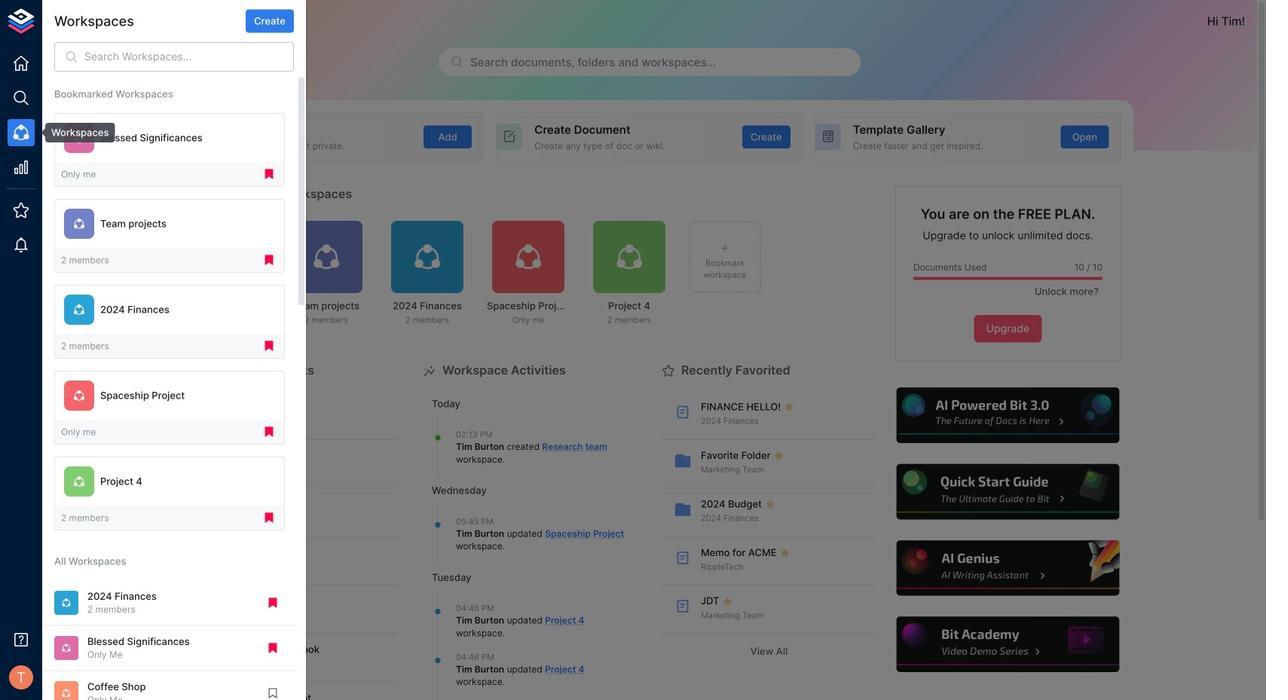Task type: vqa. For each thing, say whether or not it's contained in the screenshot.
product launch marketing plan marketing team
no



Task type: describe. For each thing, give the bounding box(es) containing it.
2 help image from the top
[[895, 462, 1121, 522]]

3 remove bookmark image from the top
[[262, 511, 276, 525]]

4 help image from the top
[[895, 615, 1121, 675]]



Task type: locate. For each thing, give the bounding box(es) containing it.
1 help image from the top
[[895, 386, 1121, 446]]

1 remove bookmark image from the top
[[262, 167, 276, 181]]

tooltip
[[35, 123, 115, 143]]

3 help image from the top
[[895, 538, 1121, 598]]

remove bookmark image
[[262, 167, 276, 181], [262, 425, 276, 439], [262, 511, 276, 525]]

bookmark image
[[266, 687, 280, 700]]

Search Workspaces... text field
[[84, 42, 294, 72]]

remove bookmark image
[[262, 253, 276, 267], [262, 339, 276, 353], [266, 596, 280, 610], [266, 641, 280, 655]]

help image
[[895, 386, 1121, 446], [895, 462, 1121, 522], [895, 538, 1121, 598], [895, 615, 1121, 675]]

1 vertical spatial remove bookmark image
[[262, 425, 276, 439]]

0 vertical spatial remove bookmark image
[[262, 167, 276, 181]]

2 vertical spatial remove bookmark image
[[262, 511, 276, 525]]

2 remove bookmark image from the top
[[262, 425, 276, 439]]



